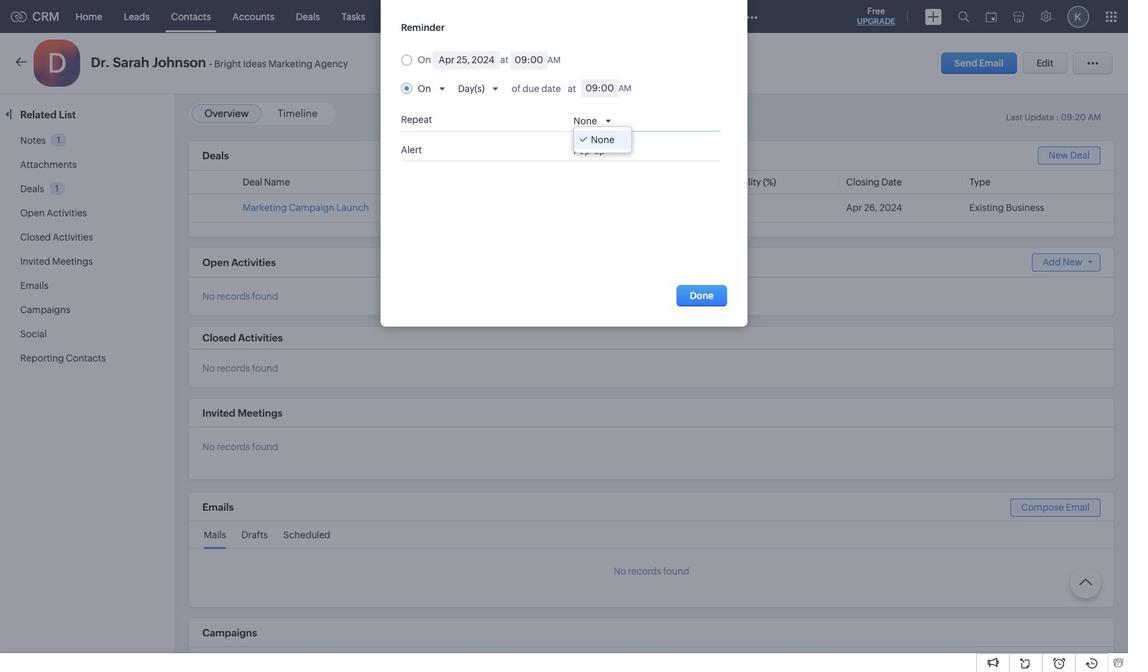 Task type: locate. For each thing, give the bounding box(es) containing it.
1 vertical spatial meetings
[[52, 256, 93, 267]]

none up none tree
[[574, 116, 598, 126]]

crm link
[[11, 9, 60, 24]]

new right add
[[1063, 257, 1083, 268]]

0 horizontal spatial deal
[[243, 177, 262, 188]]

invited meetings
[[20, 256, 93, 267], [203, 408, 283, 419]]

1 vertical spatial deals
[[203, 150, 229, 162]]

open activities
[[20, 208, 87, 219], [203, 257, 276, 268]]

1 for notes
[[57, 135, 60, 145]]

reporting
[[20, 353, 64, 364]]

emails up 'mails'
[[203, 502, 234, 513]]

johnson
[[152, 54, 206, 70]]

On field
[[418, 83, 448, 95]]

closed activities
[[20, 232, 93, 243], [203, 332, 283, 344]]

am right 09:20
[[1089, 112, 1102, 122]]

0 horizontal spatial invited meetings
[[20, 256, 93, 267]]

marketing right ideas
[[269, 59, 313, 69]]

email
[[980, 58, 1004, 69], [1067, 503, 1091, 513]]

1 horizontal spatial meetings
[[238, 408, 283, 419]]

0 vertical spatial 1
[[57, 135, 60, 145]]

1 vertical spatial date
[[882, 177, 903, 188]]

deals left the 'tasks' link
[[296, 11, 320, 22]]

1 horizontal spatial deal
[[1071, 150, 1091, 161]]

emails
[[20, 281, 49, 291], [203, 502, 234, 513]]

0 horizontal spatial am
[[548, 55, 561, 65]]

create task
[[401, 16, 475, 32]]

invited
[[20, 256, 50, 267], [203, 408, 236, 419]]

None button
[[677, 285, 728, 307], [603, 292, 662, 314], [677, 285, 728, 307], [603, 292, 662, 314]]

deals down attachments link
[[20, 184, 44, 194]]

marketing campaign launch
[[243, 203, 369, 213]]

0 vertical spatial marketing
[[269, 59, 313, 69]]

Pop-up field
[[574, 145, 623, 157]]

2 on from the top
[[418, 83, 431, 94]]

1 horizontal spatial closed
[[203, 332, 236, 344]]

none up up
[[591, 134, 615, 145]]

1 horizontal spatial am
[[619, 84, 632, 94]]

no records found
[[203, 291, 278, 302], [203, 363, 278, 374], [203, 442, 278, 453], [614, 567, 690, 577]]

2 vertical spatial deals
[[20, 184, 44, 194]]

on up on field
[[418, 55, 431, 65]]

0 vertical spatial at
[[501, 55, 509, 65]]

new down :
[[1049, 150, 1069, 161]]

deals link left tasks
[[285, 0, 331, 33]]

bright ideas marketing agency link
[[214, 59, 348, 70]]

1 vertical spatial new
[[1063, 257, 1083, 268]]

0 vertical spatial am
[[548, 55, 561, 65]]

repeat
[[401, 115, 432, 125]]

at left hh:mm text box
[[501, 55, 509, 65]]

add new
[[1043, 257, 1083, 268]]

0 vertical spatial open activities
[[20, 208, 87, 219]]

alert
[[401, 145, 422, 155]]

compose
[[1022, 503, 1065, 513]]

marketing down deal name link on the left
[[243, 203, 287, 213]]

09:20
[[1062, 112, 1087, 122]]

closed
[[20, 232, 51, 243], [203, 332, 236, 344]]

none inside tree
[[591, 134, 615, 145]]

0 vertical spatial deals
[[296, 11, 320, 22]]

None field
[[574, 115, 614, 127]]

1 vertical spatial email
[[1067, 503, 1091, 513]]

probability (%)
[[715, 177, 777, 188]]

due date
[[401, 92, 441, 102]]

upgrade
[[858, 17, 896, 26]]

emails up campaigns link
[[20, 281, 49, 291]]

scheduled
[[283, 530, 331, 541]]

1 horizontal spatial closed activities
[[203, 332, 283, 344]]

add
[[1043, 257, 1062, 268]]

HH:MM text field
[[582, 80, 619, 98]]

at up mmm d, yyyy text box
[[568, 83, 576, 94]]

1 vertical spatial invited meetings
[[203, 408, 283, 419]]

1 vertical spatial open
[[203, 257, 229, 268]]

(%)
[[764, 177, 777, 188]]

0 horizontal spatial invited
[[20, 256, 50, 267]]

0 vertical spatial new
[[1049, 150, 1069, 161]]

0 horizontal spatial deals link
[[20, 184, 44, 194]]

1
[[57, 135, 60, 145], [55, 184, 59, 194]]

reminder
[[401, 22, 445, 33]]

1 horizontal spatial email
[[1067, 503, 1091, 513]]

home
[[76, 11, 102, 22]]

closed activities link
[[20, 232, 93, 243]]

social
[[20, 329, 47, 340]]

agency
[[315, 59, 348, 69]]

1 right notes
[[57, 135, 60, 145]]

deals down overview
[[203, 150, 229, 162]]

email right the compose
[[1067, 503, 1091, 513]]

1 horizontal spatial open activities
[[203, 257, 276, 268]]

0 vertical spatial deal
[[1071, 150, 1091, 161]]

tasks
[[342, 11, 366, 22]]

probability
[[715, 177, 762, 188]]

deals link down attachments link
[[20, 184, 44, 194]]

business
[[1007, 203, 1045, 213]]

1 vertical spatial am
[[619, 84, 632, 94]]

am up date
[[548, 55, 561, 65]]

0 horizontal spatial email
[[980, 58, 1004, 69]]

1 vertical spatial contacts
[[66, 353, 106, 364]]

leads
[[124, 11, 150, 22]]

activities
[[47, 208, 87, 219], [53, 232, 93, 243], [231, 257, 276, 268], [238, 332, 283, 344]]

0 vertical spatial contacts
[[171, 11, 211, 22]]

contacts up johnson
[[171, 11, 211, 22]]

2 horizontal spatial meetings
[[387, 11, 428, 22]]

1 horizontal spatial campaigns
[[203, 628, 257, 639]]

sarah
[[113, 54, 149, 70]]

ideas
[[243, 59, 267, 69]]

1 vertical spatial on
[[418, 83, 431, 94]]

no
[[203, 291, 215, 302], [203, 363, 215, 374], [203, 442, 215, 453], [614, 567, 627, 577]]

contacts right reporting at left bottom
[[66, 353, 106, 364]]

1 vertical spatial closed activities
[[203, 332, 283, 344]]

am for hh:mm text field
[[619, 84, 632, 94]]

am for hh:mm text box
[[548, 55, 561, 65]]

date right due
[[421, 92, 441, 102]]

0 horizontal spatial at
[[501, 55, 509, 65]]

dr.
[[91, 54, 110, 70]]

campaigns
[[20, 305, 70, 316], [203, 628, 257, 639]]

attachments link
[[20, 159, 77, 170]]

open activities link
[[20, 208, 87, 219]]

subject name lookup image
[[708, 60, 716, 71]]

0 vertical spatial email
[[980, 58, 1004, 69]]

1 up open activities link at the left top
[[55, 184, 59, 194]]

deal left name
[[243, 177, 262, 188]]

none inside field
[[574, 116, 598, 126]]

0 vertical spatial closed
[[20, 232, 51, 243]]

1 vertical spatial invited
[[203, 408, 236, 419]]

1 horizontal spatial deals link
[[285, 0, 331, 33]]

open
[[20, 208, 45, 219], [203, 257, 229, 268]]

new deal
[[1049, 150, 1091, 161]]

1 horizontal spatial deals
[[203, 150, 229, 162]]

0 horizontal spatial emails
[[20, 281, 49, 291]]

2 vertical spatial am
[[1089, 112, 1102, 122]]

0 vertical spatial open
[[20, 208, 45, 219]]

0 vertical spatial campaigns
[[20, 305, 70, 316]]

1 vertical spatial emails
[[203, 502, 234, 513]]

None submit
[[668, 292, 716, 314]]

1 horizontal spatial date
[[882, 177, 903, 188]]

date up 2024
[[882, 177, 903, 188]]

1 vertical spatial marketing
[[243, 203, 287, 213]]

deal
[[1071, 150, 1091, 161], [243, 177, 262, 188]]

0 horizontal spatial open
[[20, 208, 45, 219]]

on down subject
[[418, 83, 431, 94]]

existing business
[[970, 203, 1045, 213]]

0 vertical spatial closed activities
[[20, 232, 93, 243]]

-
[[209, 58, 212, 69]]

0 vertical spatial date
[[421, 92, 441, 102]]

MMM d, yyyy text field
[[433, 51, 501, 70]]

meetings
[[387, 11, 428, 22], [52, 256, 93, 267], [238, 408, 283, 419]]

marketing
[[269, 59, 313, 69], [243, 203, 287, 213]]

0 vertical spatial meetings
[[387, 11, 428, 22]]

found
[[252, 291, 278, 302], [252, 363, 278, 374], [252, 442, 278, 453], [664, 567, 690, 577]]

deal name
[[243, 177, 290, 188]]

marketing inside dr. sarah johnson - bright ideas marketing agency
[[269, 59, 313, 69]]

1 vertical spatial closed
[[203, 332, 236, 344]]

email inside button
[[980, 58, 1004, 69]]

overview
[[205, 108, 249, 119]]

at
[[501, 55, 509, 65], [568, 83, 576, 94]]

0 vertical spatial invited meetings
[[20, 256, 93, 267]]

compose email
[[1022, 503, 1091, 513]]

reporting contacts link
[[20, 353, 106, 364]]

Day(s) field
[[458, 83, 502, 95]]

dr. sarah johnson - bright ideas marketing agency
[[91, 54, 348, 70]]

date
[[421, 92, 441, 102], [882, 177, 903, 188]]

1 vertical spatial at
[[568, 83, 576, 94]]

on
[[418, 55, 431, 65], [418, 83, 431, 94]]

of due date at
[[512, 83, 576, 94]]

0 vertical spatial on
[[418, 55, 431, 65]]

email right send
[[980, 58, 1004, 69]]

0 horizontal spatial date
[[421, 92, 441, 102]]

closing date
[[847, 177, 903, 188]]

0 horizontal spatial meetings
[[52, 256, 93, 267]]

1 vertical spatial 1
[[55, 184, 59, 194]]

records
[[217, 291, 250, 302], [217, 363, 250, 374], [217, 442, 250, 453], [629, 567, 662, 577]]

1 horizontal spatial emails
[[203, 502, 234, 513]]

1 on from the top
[[418, 55, 431, 65]]

0 vertical spatial none
[[574, 116, 598, 126]]

1 vertical spatial campaigns
[[203, 628, 257, 639]]

0 horizontal spatial open activities
[[20, 208, 87, 219]]

deal down 09:20
[[1071, 150, 1091, 161]]

am up none tree
[[619, 84, 632, 94]]

1 vertical spatial none
[[591, 134, 615, 145]]

None text field
[[532, 59, 704, 69]]

1 vertical spatial deals link
[[20, 184, 44, 194]]

owner
[[401, 159, 431, 170]]

mails
[[204, 530, 226, 541]]

contacts
[[171, 11, 211, 22], [66, 353, 106, 364]]

1 horizontal spatial open
[[203, 257, 229, 268]]



Task type: describe. For each thing, give the bounding box(es) containing it.
day(s)
[[458, 83, 485, 94]]

last
[[1007, 112, 1024, 122]]

closing
[[847, 177, 880, 188]]

attachments
[[20, 159, 77, 170]]

type
[[970, 177, 991, 188]]

0 horizontal spatial deals
[[20, 184, 44, 194]]

campaigns link
[[20, 305, 70, 316]]

send email button
[[942, 52, 1018, 74]]

0 horizontal spatial closed activities
[[20, 232, 93, 243]]

leads link
[[113, 0, 161, 33]]

closing date link
[[847, 177, 903, 188]]

:
[[1057, 112, 1060, 122]]

overview link
[[205, 108, 249, 119]]

date for due date
[[421, 92, 441, 102]]

send
[[955, 58, 978, 69]]

2 horizontal spatial am
[[1089, 112, 1102, 122]]

apr 26, 2024
[[847, 203, 903, 213]]

0 horizontal spatial closed
[[20, 232, 51, 243]]

2 vertical spatial meetings
[[238, 408, 283, 419]]

26,
[[865, 203, 878, 213]]

on inside field
[[418, 83, 431, 94]]

reporting contacts
[[20, 353, 106, 364]]

last update : 09:20 am
[[1007, 112, 1102, 122]]

calls link
[[438, 0, 481, 33]]

social link
[[20, 329, 47, 340]]

task
[[447, 16, 475, 32]]

0 vertical spatial emails
[[20, 281, 49, 291]]

none for none tree
[[591, 134, 615, 145]]

campaign
[[289, 203, 335, 213]]

0 vertical spatial deals link
[[285, 0, 331, 33]]

contacts link
[[161, 0, 222, 33]]

create
[[401, 16, 444, 32]]

subject
[[401, 58, 435, 69]]

1 vertical spatial open activities
[[203, 257, 276, 268]]

existing
[[970, 203, 1005, 213]]

email for compose email
[[1067, 503, 1091, 513]]

d
[[48, 48, 67, 79]]

pop-up
[[574, 146, 606, 156]]

home link
[[65, 0, 113, 33]]

related list
[[20, 109, 78, 120]]

notes
[[20, 135, 46, 146]]

1 horizontal spatial invited meetings
[[203, 408, 283, 419]]

update
[[1025, 112, 1055, 122]]

timeline link
[[278, 108, 318, 119]]

1 horizontal spatial at
[[568, 83, 576, 94]]

due
[[523, 83, 540, 94]]

email for send email
[[980, 58, 1004, 69]]

1 vertical spatial deal
[[243, 177, 262, 188]]

launch
[[337, 203, 369, 213]]

bright
[[214, 59, 241, 69]]

none for the none field
[[574, 116, 598, 126]]

0 horizontal spatial campaigns
[[20, 305, 70, 316]]

date for closing date
[[882, 177, 903, 188]]

logo image
[[11, 11, 27, 22]]

tasks link
[[331, 0, 376, 33]]

apr
[[847, 203, 863, 213]]

free
[[868, 6, 886, 16]]

MMM d, yyyy text field
[[532, 94, 606, 105]]

emails link
[[20, 281, 49, 291]]

edit
[[1037, 58, 1054, 69]]

up
[[594, 146, 606, 156]]

date
[[542, 83, 561, 94]]

priority
[[401, 125, 433, 136]]

1 horizontal spatial invited
[[203, 408, 236, 419]]

1 for deals
[[55, 184, 59, 194]]

probability (%) link
[[715, 177, 777, 188]]

0 vertical spatial invited
[[20, 256, 50, 267]]

1 horizontal spatial contacts
[[171, 11, 211, 22]]

HH:MM text field
[[511, 51, 548, 70]]

none tree
[[575, 127, 632, 153]]

notes link
[[20, 135, 46, 146]]

free upgrade
[[858, 6, 896, 26]]

marketing campaign launch link
[[243, 203, 369, 213]]

timeline
[[278, 108, 318, 119]]

invited meetings link
[[20, 256, 93, 267]]

name
[[264, 177, 290, 188]]

2 horizontal spatial deals
[[296, 11, 320, 22]]

edit button
[[1023, 52, 1068, 74]]

accounts
[[233, 11, 275, 22]]

drafts
[[242, 530, 268, 541]]

deal name link
[[243, 177, 290, 188]]

meetings link
[[376, 0, 438, 33]]

0 horizontal spatial contacts
[[66, 353, 106, 364]]

send email
[[955, 58, 1004, 69]]

due
[[401, 92, 419, 102]]

accounts link
[[222, 0, 285, 33]]

related
[[20, 109, 57, 120]]

new deal link
[[1039, 147, 1101, 165]]

of
[[512, 83, 521, 94]]

pop-
[[574, 146, 594, 156]]

list
[[59, 109, 76, 120]]

calls
[[449, 11, 470, 22]]



Task type: vqa. For each thing, say whether or not it's contained in the screenshot.
minutes
no



